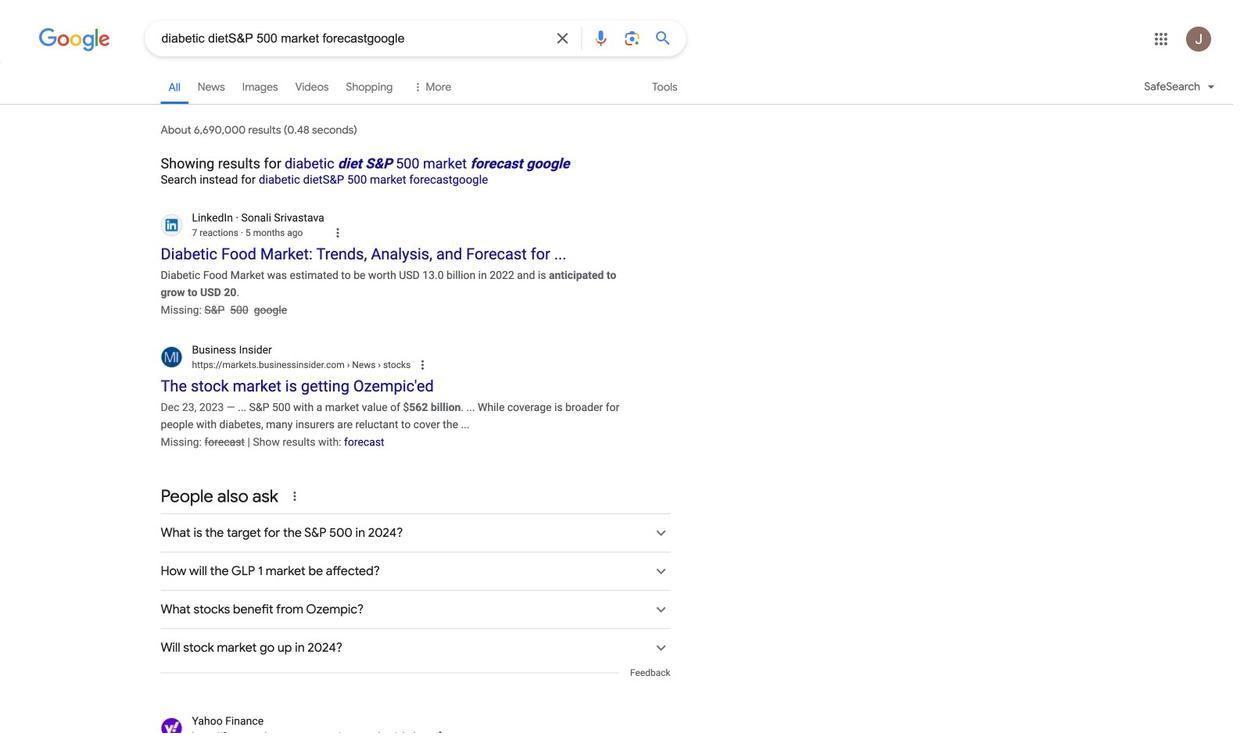 Task type: vqa. For each thing, say whether or not it's contained in the screenshot.
trip.com in the left of the page
no



Task type: locate. For each thing, give the bounding box(es) containing it.
None text field
[[192, 729, 428, 734], [302, 731, 428, 734], [192, 729, 428, 734], [302, 731, 428, 734]]

heading
[[161, 151, 671, 187]]

navigation
[[0, 69, 1233, 113]]

None text field
[[192, 226, 303, 240], [192, 358, 411, 372], [345, 360, 411, 371], [192, 226, 303, 240], [192, 358, 411, 372], [345, 360, 411, 371]]

search by image image
[[623, 29, 642, 48]]

None search field
[[0, 20, 686, 56]]



Task type: describe. For each thing, give the bounding box(es) containing it.
search by voice image
[[592, 29, 610, 48]]

Search text field
[[161, 30, 544, 49]]

google image
[[39, 28, 111, 52]]



